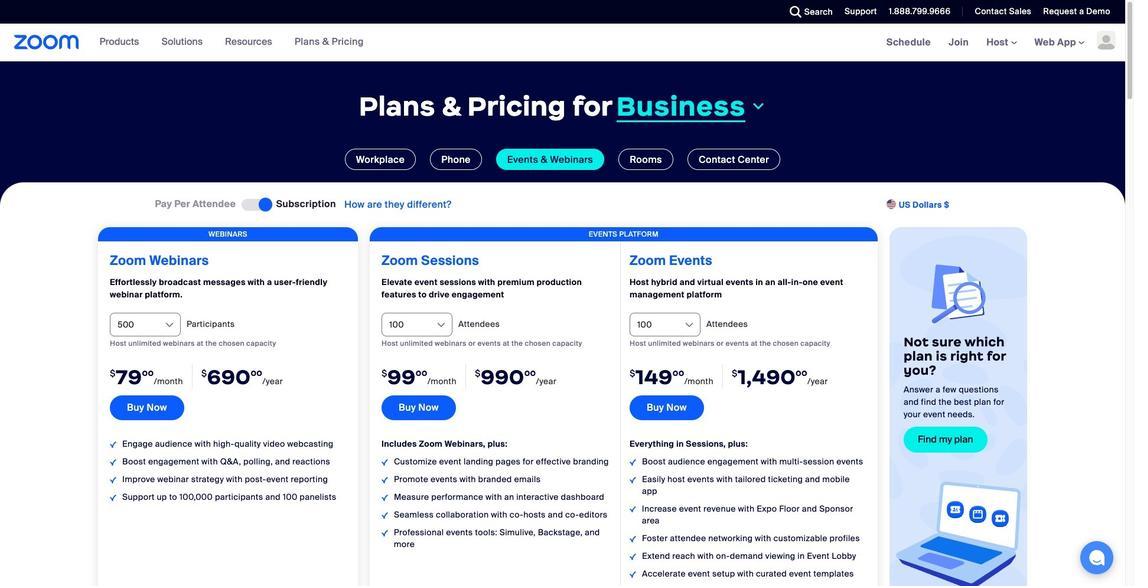 Task type: vqa. For each thing, say whether or not it's contained in the screenshot.
2nd Show options icon from right
yes



Task type: locate. For each thing, give the bounding box(es) containing it.
main content
[[0, 24, 1126, 587]]

show options image
[[164, 320, 176, 332], [684, 320, 696, 332]]

1 horizontal spatial show options image
[[684, 320, 696, 332]]

include image
[[110, 442, 116, 448], [110, 460, 116, 466], [110, 477, 116, 484], [110, 495, 116, 502], [382, 495, 388, 502], [630, 507, 636, 513]]

product information navigation
[[79, 24, 373, 61]]

tabs of zoom services tab list
[[18, 149, 1108, 170]]

0 horizontal spatial show options image
[[164, 320, 176, 332]]

banner
[[0, 24, 1126, 62]]

selected subscription toggle button pressed element
[[242, 198, 270, 212]]

show options image
[[436, 320, 447, 332]]

profile picture image
[[1097, 31, 1116, 50]]

include image
[[382, 460, 388, 466], [630, 460, 636, 466], [382, 477, 388, 484], [630, 477, 636, 484], [382, 513, 388, 519], [382, 531, 388, 537], [630, 536, 636, 543], [630, 554, 636, 561], [630, 572, 636, 578]]

down image
[[751, 100, 767, 114]]

selected subscription toggle button pressed image
[[242, 199, 270, 211]]



Task type: describe. For each thing, give the bounding box(es) containing it.
2 show options image from the left
[[684, 320, 696, 332]]

meetings navigation
[[878, 24, 1126, 62]]

zoom logo image
[[14, 35, 79, 50]]

1 show options image from the left
[[164, 320, 176, 332]]

open chat image
[[1089, 550, 1106, 567]]



